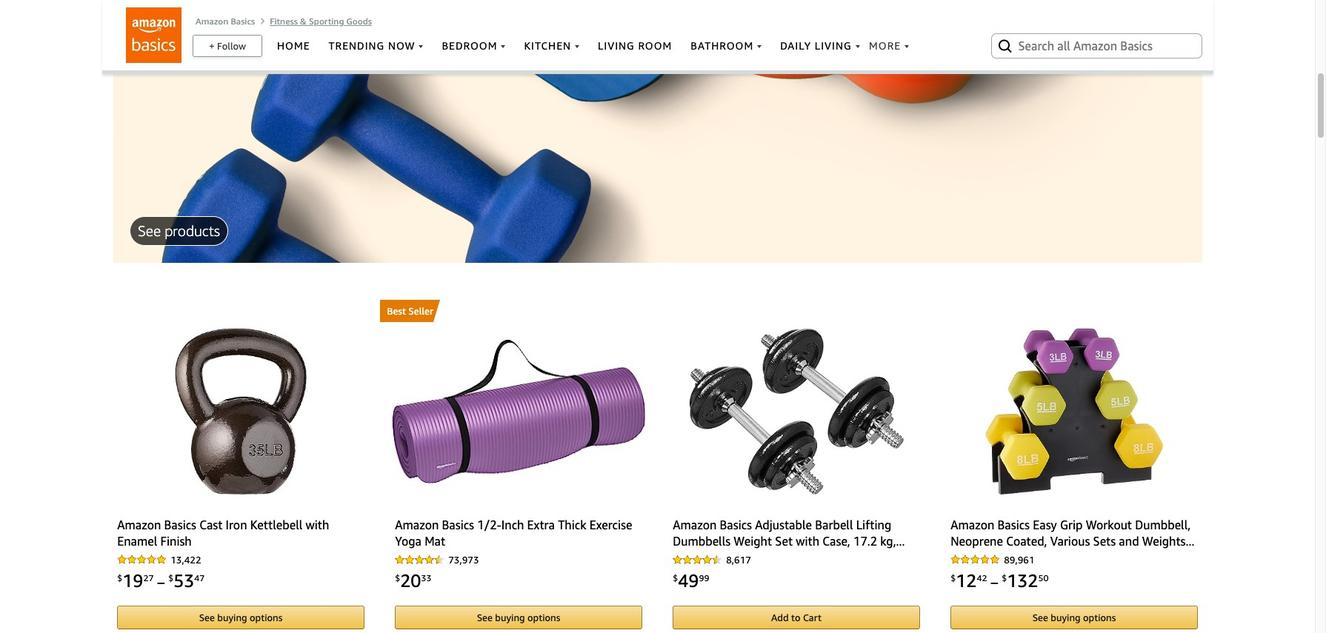 Task type: locate. For each thing, give the bounding box(es) containing it.
20
[[400, 571, 421, 592]]

5 $ from the left
[[951, 573, 956, 584]]

best seller link
[[380, 300, 658, 322]]

$ for 20
[[395, 573, 400, 584]]

$ right 27
[[168, 573, 174, 584]]

42
[[977, 573, 988, 584]]

$
[[117, 573, 122, 584], [168, 573, 174, 584], [395, 573, 400, 584], [673, 573, 678, 584], [951, 573, 956, 584], [1002, 573, 1007, 584]]

33
[[421, 573, 432, 584]]

$ left 42
[[951, 573, 956, 584]]

8,617
[[727, 554, 752, 566]]

goods
[[347, 16, 372, 27]]

4 $ from the left
[[673, 573, 678, 584]]

$ left 99
[[673, 573, 678, 584]]

3 $ from the left
[[395, 573, 400, 584]]

1 – from the left
[[157, 574, 165, 591]]

– for 132
[[991, 574, 998, 591]]

– right 42
[[991, 574, 998, 591]]

amazon
[[196, 16, 229, 27]]

+ follow
[[209, 40, 246, 52]]

1 horizontal spatial –
[[991, 574, 998, 591]]

Search all Amazon Basics search field
[[1019, 33, 1178, 59]]

seller
[[409, 305, 433, 317]]

89,961
[[1004, 554, 1035, 566]]

$ inside $ 49 99
[[673, 573, 678, 584]]

– inside '$ 19 27 – $ 53 47'
[[157, 574, 165, 591]]

19
[[122, 571, 143, 592]]

12
[[956, 571, 977, 592]]

fitness & sporting goods
[[270, 16, 372, 27]]

1 $ from the left
[[117, 573, 122, 584]]

–
[[157, 574, 165, 591], [991, 574, 998, 591]]

best
[[387, 305, 406, 317]]

fitness & sporting goods link
[[270, 16, 372, 27]]

$ right 42
[[1002, 573, 1007, 584]]

– right 27
[[157, 574, 165, 591]]

$ inside $ 20 33
[[395, 573, 400, 584]]

best seller
[[387, 305, 433, 317]]

2 $ from the left
[[168, 573, 174, 584]]

amazon basics
[[196, 16, 255, 27]]

$ left 33
[[395, 573, 400, 584]]

amazon basics link
[[196, 16, 255, 27]]

$ left 27
[[117, 573, 122, 584]]

0 horizontal spatial –
[[157, 574, 165, 591]]

2 – from the left
[[991, 574, 998, 591]]

– inside '$ 12 42 – $ 132 50'
[[991, 574, 998, 591]]



Task type: vqa. For each thing, say whether or not it's contained in the screenshot.
Best at the left of page
yes



Task type: describe. For each thing, give the bounding box(es) containing it.
53
[[174, 571, 194, 592]]

amazon basics cast iron kettlebell with enamel finish image
[[175, 328, 307, 495]]

132
[[1007, 571, 1039, 592]]

$ for 12
[[951, 573, 956, 584]]

basics
[[231, 16, 255, 27]]

amazon basics 1/2-inch extra thick exercise yoga mat image
[[392, 339, 645, 484]]

$ 20 33
[[395, 571, 432, 592]]

+ follow button
[[193, 36, 262, 56]]

sporting
[[309, 16, 344, 27]]

&
[[300, 16, 307, 27]]

$ 19 27 – $ 53 47
[[117, 571, 205, 592]]

+
[[209, 40, 215, 52]]

amazon basics adjustable barbell lifting dumbbells weight set with case, 17.2 kg, black image
[[689, 328, 904, 495]]

follow
[[217, 40, 246, 52]]

fitness
[[270, 16, 298, 27]]

amazon basics logo image
[[126, 7, 182, 63]]

$ 12 42 – $ 132 50
[[951, 571, 1049, 592]]

amazon basics easy grip workout dumbbell, neoprene coated, various sets and weights available image
[[986, 328, 1164, 495]]

$ 49 99
[[673, 571, 710, 592]]

$ for 19
[[117, 573, 122, 584]]

– for 53
[[157, 574, 165, 591]]

13,422
[[171, 554, 201, 566]]

6 $ from the left
[[1002, 573, 1007, 584]]

73,973
[[449, 554, 479, 566]]

47
[[194, 573, 205, 584]]

50
[[1039, 573, 1049, 584]]

99
[[699, 573, 710, 584]]

49
[[678, 571, 699, 592]]

27
[[143, 573, 154, 584]]

$ for 49
[[673, 573, 678, 584]]

search image
[[997, 37, 1014, 55]]



